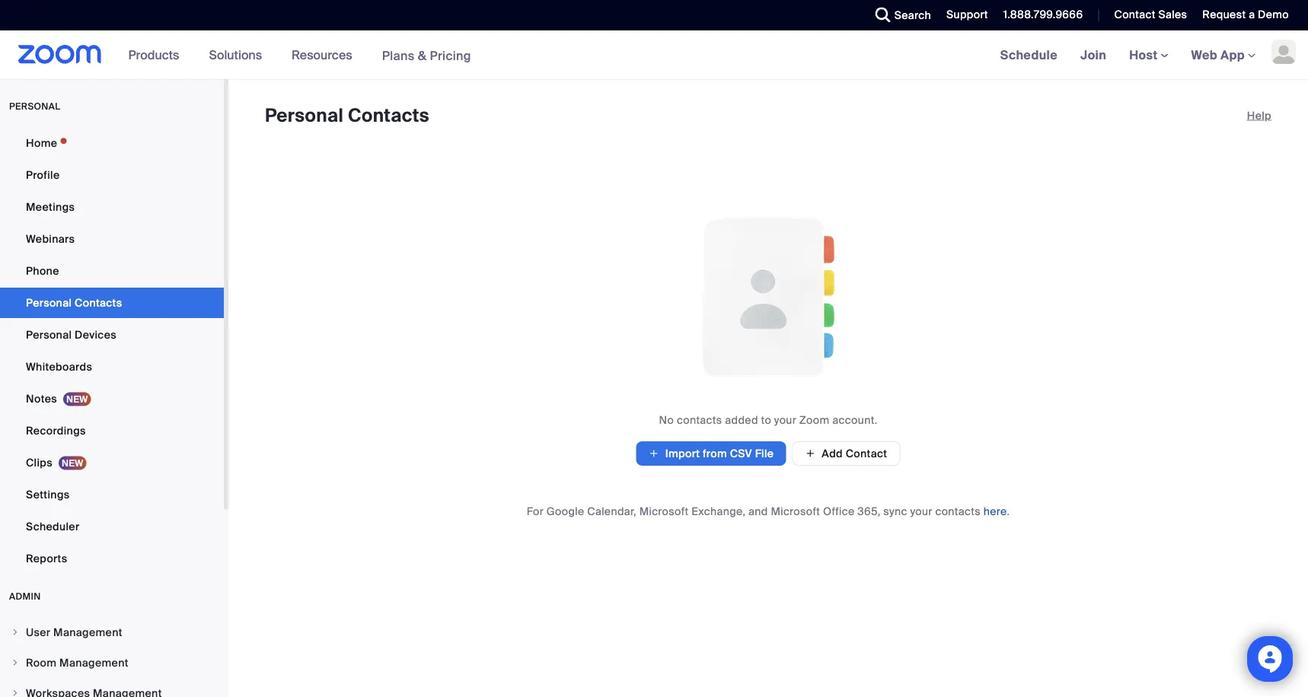 Task type: locate. For each thing, give the bounding box(es) containing it.
zoom
[[800, 413, 830, 427]]

your
[[775, 413, 797, 427], [911, 505, 933, 519]]

for
[[527, 505, 544, 519]]

0 horizontal spatial personal contacts
[[26, 296, 122, 310]]

request
[[1203, 8, 1247, 22]]

1 horizontal spatial contact
[[1115, 8, 1156, 22]]

1 vertical spatial contact
[[846, 447, 888, 461]]

right image inside room management menu item
[[11, 659, 20, 668]]

personal
[[9, 101, 61, 112]]

profile
[[26, 168, 60, 182]]

personal down product information navigation
[[265, 104, 344, 128]]

contacts
[[348, 104, 430, 128], [75, 296, 122, 310]]

0 horizontal spatial add image
[[649, 446, 659, 462]]

microsoft
[[640, 505, 689, 519], [771, 505, 821, 519]]

notes
[[26, 392, 57, 406]]

personal contacts up personal devices
[[26, 296, 122, 310]]

webinars link
[[0, 224, 224, 254]]

banner
[[0, 30, 1309, 80]]

management down 'user management' menu item
[[59, 656, 129, 670]]

0 horizontal spatial your
[[775, 413, 797, 427]]

0 horizontal spatial contacts
[[677, 413, 723, 427]]

microsoft right calendar,
[[640, 505, 689, 519]]

1 vertical spatial contacts
[[75, 296, 122, 310]]

personal contacts down resources dropdown button
[[265, 104, 430, 128]]

0 vertical spatial contacts
[[677, 413, 723, 427]]

menu item
[[0, 680, 224, 698]]

personal contacts inside "personal menu" menu
[[26, 296, 122, 310]]

1 horizontal spatial add image
[[805, 447, 816, 461]]

calendar,
[[588, 505, 637, 519]]

0 vertical spatial contact
[[1115, 8, 1156, 22]]

right image left "user"
[[11, 628, 20, 638]]

management for user management
[[53, 626, 122, 640]]

join link
[[1070, 30, 1118, 79]]

1 vertical spatial right image
[[11, 659, 20, 668]]

add image left import on the right of the page
[[649, 446, 659, 462]]

0 vertical spatial right image
[[11, 628, 20, 638]]

search button
[[864, 0, 936, 30]]

banner containing products
[[0, 30, 1309, 80]]

your right to
[[775, 413, 797, 427]]

microsoft right and
[[771, 505, 821, 519]]

0 horizontal spatial microsoft
[[640, 505, 689, 519]]

2 microsoft from the left
[[771, 505, 821, 519]]

right image for room management
[[11, 659, 20, 668]]

import from csv file
[[666, 447, 774, 461]]

personal up 'whiteboards'
[[26, 328, 72, 342]]

admin menu menu
[[0, 619, 224, 698]]

contact inside button
[[846, 447, 888, 461]]

add image inside button
[[805, 447, 816, 461]]

&
[[418, 47, 427, 63]]

1 microsoft from the left
[[640, 505, 689, 519]]

right image inside 'user management' menu item
[[11, 628, 20, 638]]

0 vertical spatial personal contacts
[[265, 104, 430, 128]]

plans & pricing
[[382, 47, 471, 63]]

0 horizontal spatial contact
[[846, 447, 888, 461]]

account.
[[833, 413, 878, 427]]

add image left add
[[805, 447, 816, 461]]

0 vertical spatial your
[[775, 413, 797, 427]]

scheduler
[[26, 520, 80, 534]]

google
[[547, 505, 585, 519]]

plans & pricing link
[[382, 47, 471, 63], [382, 47, 471, 63]]

settings link
[[0, 480, 224, 510]]

request a demo
[[1203, 8, 1290, 22]]

help link
[[1248, 104, 1272, 128]]

add
[[822, 447, 843, 461]]

1 vertical spatial contacts
[[936, 505, 981, 519]]

management up the "room management"
[[53, 626, 122, 640]]

notes link
[[0, 384, 224, 414]]

no
[[659, 413, 674, 427]]

1.888.799.9666 button
[[992, 0, 1087, 30], [1004, 8, 1084, 22]]

product information navigation
[[117, 30, 483, 80]]

0 horizontal spatial contacts
[[75, 296, 122, 310]]

no contacts added to your zoom account.
[[659, 413, 878, 427]]

add image
[[649, 446, 659, 462], [805, 447, 816, 461]]

1 right image from the top
[[11, 628, 20, 638]]

contact sales link
[[1103, 0, 1192, 30], [1115, 8, 1188, 22]]

1 vertical spatial personal contacts
[[26, 296, 122, 310]]

profile picture image
[[1272, 40, 1297, 64]]

devices
[[75, 328, 117, 342]]

contacts up devices
[[75, 296, 122, 310]]

support link
[[936, 0, 992, 30], [947, 8, 989, 22]]

2 vertical spatial personal
[[26, 328, 72, 342]]

contacts down plans on the left of page
[[348, 104, 430, 128]]

user management
[[26, 626, 122, 640]]

search
[[895, 8, 932, 22]]

contact
[[1115, 8, 1156, 22], [846, 447, 888, 461]]

1 vertical spatial management
[[59, 656, 129, 670]]

1 horizontal spatial personal contacts
[[265, 104, 430, 128]]

1 vertical spatial personal
[[26, 296, 72, 310]]

management inside room management menu item
[[59, 656, 129, 670]]

add image inside import from csv file button
[[649, 446, 659, 462]]

management inside 'user management' menu item
[[53, 626, 122, 640]]

personal contacts
[[265, 104, 430, 128], [26, 296, 122, 310]]

personal
[[265, 104, 344, 128], [26, 296, 72, 310], [26, 328, 72, 342]]

contact right add
[[846, 447, 888, 461]]

contacts
[[677, 413, 723, 427], [936, 505, 981, 519]]

and
[[749, 505, 768, 519]]

contacts left here link
[[936, 505, 981, 519]]

right image left room
[[11, 659, 20, 668]]

0 vertical spatial personal
[[265, 104, 344, 128]]

zoom logo image
[[18, 45, 102, 64]]

import
[[666, 447, 700, 461]]

management
[[53, 626, 122, 640], [59, 656, 129, 670]]

0 vertical spatial management
[[53, 626, 122, 640]]

office
[[824, 505, 855, 519]]

1 horizontal spatial microsoft
[[771, 505, 821, 519]]

personal down phone
[[26, 296, 72, 310]]

right image
[[11, 628, 20, 638], [11, 659, 20, 668]]

1.888.799.9666 button up the schedule
[[992, 0, 1087, 30]]

2 right image from the top
[[11, 659, 20, 668]]

here
[[984, 505, 1007, 519]]

to
[[761, 413, 772, 427]]

request a demo link
[[1192, 0, 1309, 30], [1203, 8, 1290, 22]]

1 horizontal spatial your
[[911, 505, 933, 519]]

products button
[[128, 30, 186, 79]]

0 vertical spatial contacts
[[348, 104, 430, 128]]

phone link
[[0, 256, 224, 286]]

contacts right no
[[677, 413, 723, 427]]

personal for personal devices link
[[26, 328, 72, 342]]

contact left sales
[[1115, 8, 1156, 22]]

your right sync
[[911, 505, 933, 519]]



Task type: vqa. For each thing, say whether or not it's contained in the screenshot.
bottom your
yes



Task type: describe. For each thing, give the bounding box(es) containing it.
exchange,
[[692, 505, 746, 519]]

solutions button
[[209, 30, 269, 79]]

products
[[128, 47, 179, 63]]

import from csv file button
[[637, 442, 786, 466]]

added
[[725, 413, 759, 427]]

host
[[1130, 47, 1161, 63]]

web
[[1192, 47, 1218, 63]]

1 horizontal spatial contacts
[[348, 104, 430, 128]]

personal devices link
[[0, 320, 224, 350]]

clips
[[26, 456, 53, 470]]

personal for personal contacts link
[[26, 296, 72, 310]]

settings
[[26, 488, 70, 502]]

.
[[1007, 505, 1010, 519]]

phone
[[26, 264, 59, 278]]

support
[[947, 8, 989, 22]]

scheduler link
[[0, 512, 224, 542]]

recordings
[[26, 424, 86, 438]]

reports link
[[0, 544, 224, 574]]

add image for import
[[649, 446, 659, 462]]

here link
[[984, 505, 1007, 519]]

schedule link
[[989, 30, 1070, 79]]

room management
[[26, 656, 129, 670]]

add contact
[[822, 447, 888, 461]]

whiteboards
[[26, 360, 92, 374]]

app
[[1221, 47, 1245, 63]]

home
[[26, 136, 57, 150]]

profile link
[[0, 160, 224, 190]]

meetings
[[26, 200, 75, 214]]

365,
[[858, 505, 881, 519]]

plans
[[382, 47, 415, 63]]

for google calendar, microsoft exchange, and microsoft office 365, sync your contacts here .
[[527, 505, 1010, 519]]

resources button
[[292, 30, 359, 79]]

clips link
[[0, 448, 224, 478]]

add contact button
[[792, 442, 901, 466]]

right image for user management
[[11, 628, 20, 638]]

from
[[703, 447, 727, 461]]

home link
[[0, 128, 224, 158]]

room management menu item
[[0, 649, 224, 678]]

host button
[[1130, 47, 1169, 63]]

admin
[[9, 591, 41, 603]]

sync
[[884, 505, 908, 519]]

resources
[[292, 47, 352, 63]]

management for room management
[[59, 656, 129, 670]]

contact sales
[[1115, 8, 1188, 22]]

room
[[26, 656, 57, 670]]

personal contacts link
[[0, 288, 224, 318]]

add image for add
[[805, 447, 816, 461]]

user
[[26, 626, 51, 640]]

contacts inside "personal menu" menu
[[75, 296, 122, 310]]

right image
[[11, 689, 20, 698]]

1 vertical spatial your
[[911, 505, 933, 519]]

help
[[1248, 109, 1272, 123]]

recordings link
[[0, 416, 224, 446]]

reports
[[26, 552, 67, 566]]

sales
[[1159, 8, 1188, 22]]

meetings navigation
[[989, 30, 1309, 80]]

demo
[[1259, 8, 1290, 22]]

1.888.799.9666 button up schedule link
[[1004, 8, 1084, 22]]

schedule
[[1001, 47, 1058, 63]]

personal menu menu
[[0, 128, 224, 576]]

web app button
[[1192, 47, 1256, 63]]

1.888.799.9666
[[1004, 8, 1084, 22]]

1 horizontal spatial contacts
[[936, 505, 981, 519]]

whiteboards link
[[0, 352, 224, 382]]

pricing
[[430, 47, 471, 63]]

join
[[1081, 47, 1107, 63]]

personal devices
[[26, 328, 117, 342]]

a
[[1249, 8, 1256, 22]]

csv
[[730, 447, 753, 461]]

webinars
[[26, 232, 75, 246]]

web app
[[1192, 47, 1245, 63]]

solutions
[[209, 47, 262, 63]]

meetings link
[[0, 192, 224, 222]]

user management menu item
[[0, 619, 224, 648]]

file
[[755, 447, 774, 461]]



